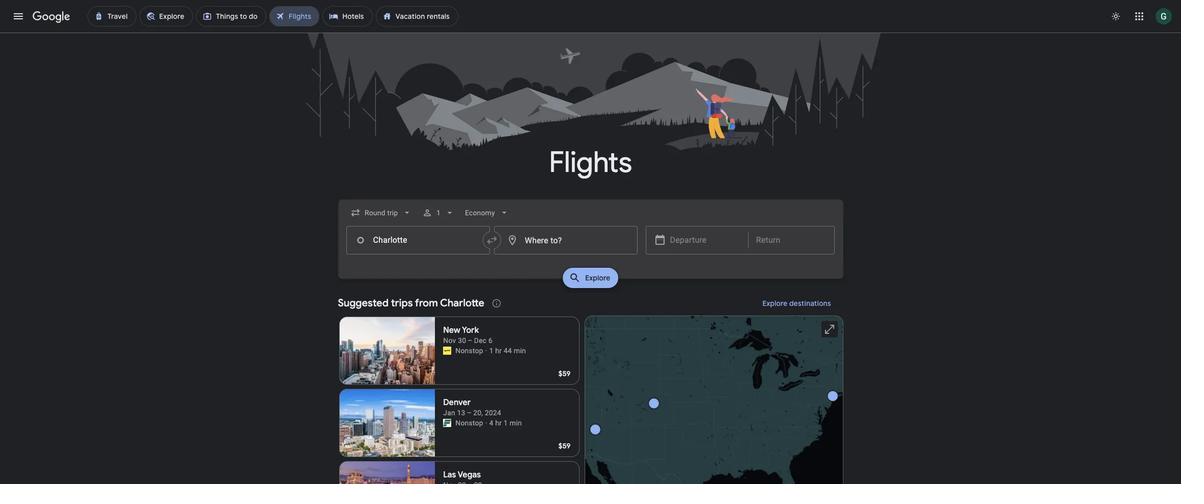 Task type: vqa. For each thing, say whether or not it's contained in the screenshot.
Terms
no



Task type: describe. For each thing, give the bounding box(es) containing it.
4
[[489, 419, 493, 427]]

las
[[443, 470, 456, 480]]

$59 for new york
[[558, 369, 571, 378]]

explore for explore
[[585, 274, 610, 283]]

suggested trips from charlotte region
[[338, 291, 843, 484]]

59 US dollars text field
[[558, 369, 571, 378]]

denver
[[443, 398, 471, 408]]

30 – dec
[[458, 337, 487, 345]]

vegas
[[458, 470, 481, 480]]

Where to? text field
[[494, 226, 637, 255]]

frontier image
[[443, 419, 451, 427]]

2024
[[485, 409, 501, 417]]

change appearance image
[[1104, 4, 1128, 29]]

new
[[443, 325, 460, 336]]

1 for 1 hr 44 min
[[489, 347, 493, 355]]

min for new york
[[514, 347, 526, 355]]

flights
[[549, 145, 632, 181]]

denver jan 13 – 20, 2024
[[443, 398, 501, 417]]

 image inside suggested trips from charlotte region
[[485, 418, 487, 428]]

6
[[488, 337, 493, 345]]

hr for new york
[[495, 347, 502, 355]]

suggested trips from charlotte
[[338, 297, 484, 310]]

las vegas button
[[339, 461, 579, 484]]

nonstop for jan
[[455, 419, 483, 427]]

1 hr 44 min
[[489, 347, 526, 355]]

new york nov 30 – dec 6
[[443, 325, 493, 345]]

13 – 20,
[[457, 409, 483, 417]]

las vegas
[[443, 470, 481, 480]]

4 hr 1 min
[[489, 419, 522, 427]]



Task type: locate. For each thing, give the bounding box(es) containing it.
york
[[462, 325, 479, 336]]

None field
[[346, 204, 416, 222], [461, 204, 513, 222], [346, 204, 416, 222], [461, 204, 513, 222]]

nonstop down the 30 – dec
[[455, 347, 483, 355]]

min right 44
[[514, 347, 526, 355]]

2 vertical spatial 1
[[504, 419, 508, 427]]

2 $59 from the top
[[558, 442, 571, 451]]

59 US dollars text field
[[558, 442, 571, 451]]

1 vertical spatial nonstop
[[455, 419, 483, 427]]

1 vertical spatial explore
[[762, 299, 787, 308]]

nonstop
[[455, 347, 483, 355], [455, 419, 483, 427]]

0 vertical spatial 1
[[436, 209, 440, 217]]

nonstop for york
[[455, 347, 483, 355]]

from
[[415, 297, 438, 310]]

0 vertical spatial explore
[[585, 274, 610, 283]]

0 vertical spatial $59
[[558, 369, 571, 378]]

hr right 4
[[495, 419, 502, 427]]

min
[[514, 347, 526, 355], [510, 419, 522, 427]]

0 vertical spatial min
[[514, 347, 526, 355]]

 image
[[485, 418, 487, 428]]

destinations
[[789, 299, 831, 308]]

suggested
[[338, 297, 389, 310]]

Flight search field
[[330, 200, 851, 291]]

min for denver
[[510, 419, 522, 427]]

Return text field
[[756, 227, 826, 254]]

explore destinations
[[762, 299, 831, 308]]

1 vertical spatial 1
[[489, 347, 493, 355]]

1 inside popup button
[[436, 209, 440, 217]]

charlotte
[[440, 297, 484, 310]]

explore down where to? text field
[[585, 274, 610, 283]]

1 vertical spatial hr
[[495, 419, 502, 427]]

hr
[[495, 347, 502, 355], [495, 419, 502, 427]]

2 nonstop from the top
[[455, 419, 483, 427]]

1 vertical spatial $59
[[558, 442, 571, 451]]

0 horizontal spatial 1
[[436, 209, 440, 217]]

explore inside 'flight' search field
[[585, 274, 610, 283]]

Departure text field
[[670, 227, 740, 254]]

2 hr from the top
[[495, 419, 502, 427]]

None text field
[[346, 226, 490, 255]]

min right 4
[[510, 419, 522, 427]]

jan
[[443, 409, 455, 417]]

$59
[[558, 369, 571, 378], [558, 442, 571, 451]]

1 hr from the top
[[495, 347, 502, 355]]

explore destinations button
[[750, 291, 843, 316]]

0 vertical spatial nonstop
[[455, 347, 483, 355]]

1 button
[[418, 201, 459, 225]]

1 horizontal spatial 1
[[489, 347, 493, 355]]

nov
[[443, 337, 456, 345]]

 image
[[485, 346, 487, 356]]

trips
[[391, 297, 413, 310]]

explore button
[[563, 268, 618, 288]]

1 for 1
[[436, 209, 440, 217]]

1 $59 from the top
[[558, 369, 571, 378]]

$59 for denver
[[558, 442, 571, 451]]

main menu image
[[12, 10, 24, 22]]

hr for denver
[[495, 419, 502, 427]]

1
[[436, 209, 440, 217], [489, 347, 493, 355], [504, 419, 508, 427]]

1 horizontal spatial explore
[[762, 299, 787, 308]]

0 vertical spatial hr
[[495, 347, 502, 355]]

explore inside suggested trips from charlotte region
[[762, 299, 787, 308]]

spirit image
[[443, 347, 451, 355]]

nonstop down 13 – 20,
[[455, 419, 483, 427]]

1 nonstop from the top
[[455, 347, 483, 355]]

44
[[504, 347, 512, 355]]

explore
[[585, 274, 610, 283], [762, 299, 787, 308]]

0 horizontal spatial explore
[[585, 274, 610, 283]]

1 vertical spatial min
[[510, 419, 522, 427]]

2 horizontal spatial 1
[[504, 419, 508, 427]]

explore for explore destinations
[[762, 299, 787, 308]]

explore left destinations
[[762, 299, 787, 308]]

hr left 44
[[495, 347, 502, 355]]



